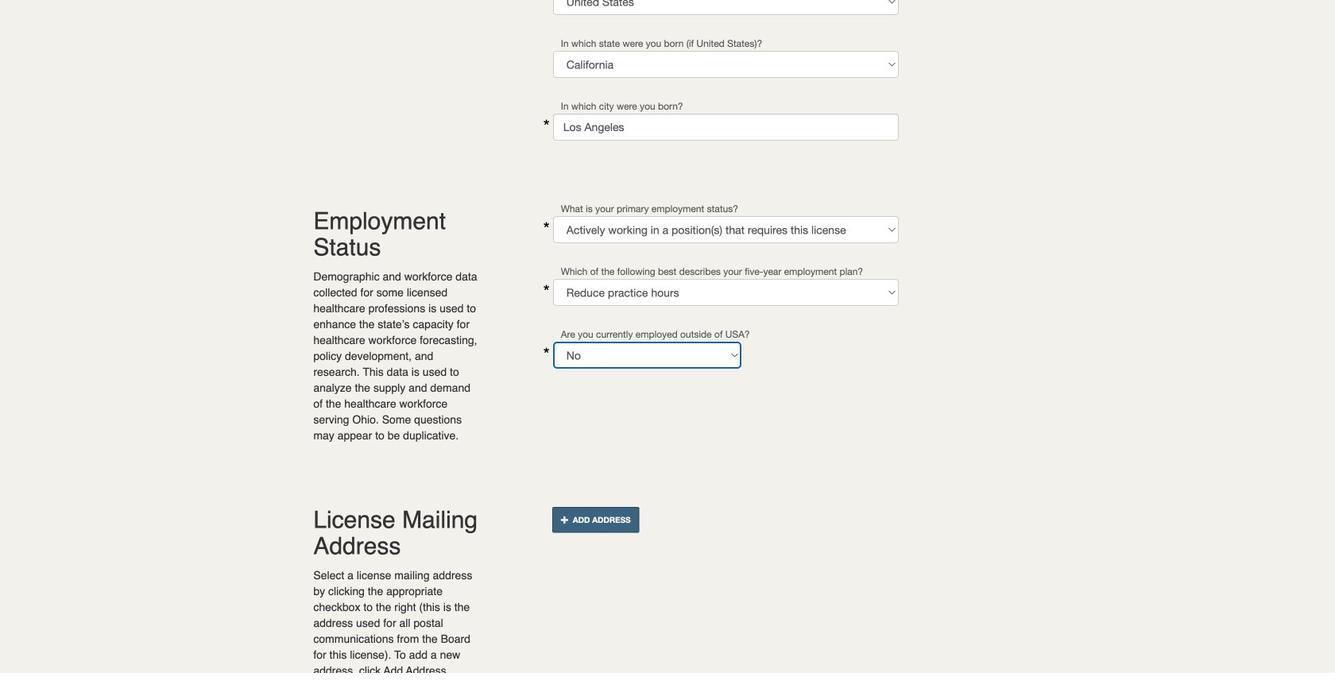 Task type: vqa. For each thing, say whether or not it's contained in the screenshot.
calling
no



Task type: locate. For each thing, give the bounding box(es) containing it.
None text field
[[553, 114, 899, 141]]



Task type: describe. For each thing, give the bounding box(es) containing it.
plus image
[[561, 516, 573, 524]]



